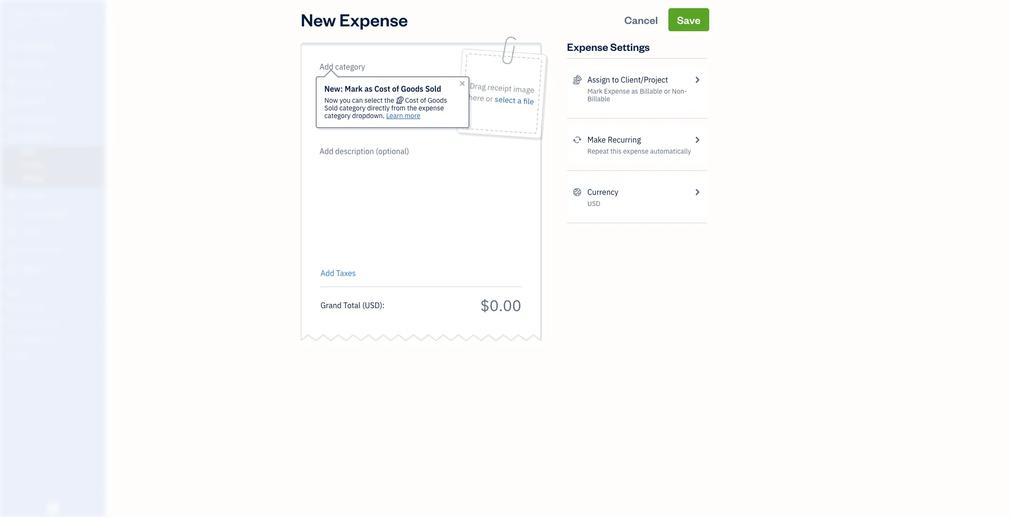Task type: vqa. For each thing, say whether or not it's contained in the screenshot.
rightmost COST
yes



Task type: locate. For each thing, give the bounding box(es) containing it.
billable
[[640, 87, 663, 96], [588, 95, 611, 103]]

sold inside the cost of goods sold category directly from the expense category dropdown.
[[325, 104, 338, 113]]

expense settings
[[568, 40, 650, 53]]

0 vertical spatial cost
[[375, 84, 391, 94]]

1 vertical spatial usd
[[365, 301, 380, 310]]

as for cost
[[365, 84, 373, 94]]

maria's company owner
[[8, 9, 68, 26]]

the inside the cost of goods sold category directly from the expense category dropdown.
[[407, 104, 417, 113]]

freshbooks image
[[45, 503, 61, 514]]

currencyandlanguage image
[[573, 187, 582, 198]]

new:
[[325, 84, 343, 94]]

image
[[514, 84, 535, 95]]

0 vertical spatial chevronright image
[[693, 74, 702, 86]]

cost of goods sold category directly from the expense category dropdown.
[[325, 96, 448, 120]]

chevronright image
[[693, 74, 702, 86], [693, 134, 702, 146]]

(
[[363, 301, 365, 310]]

to
[[612, 75, 619, 85]]

non-
[[673, 87, 688, 96]]

1 horizontal spatial the
[[407, 104, 417, 113]]

0 horizontal spatial sold
[[325, 104, 338, 113]]

0 horizontal spatial goods
[[401, 84, 424, 94]]

1 vertical spatial cost
[[405, 96, 419, 105]]

drag receipt image here or
[[469, 81, 535, 104]]

as up "now you can select the"
[[365, 84, 373, 94]]

expense right from
[[419, 104, 444, 113]]

expense
[[419, 104, 444, 113], [624, 147, 649, 156]]

here
[[469, 92, 485, 103]]

or
[[665, 87, 671, 96], [486, 94, 494, 104]]

0 horizontal spatial billable
[[588, 95, 611, 103]]

of
[[392, 84, 399, 94], [421, 96, 427, 105]]

cost up the cost of goods sold category directly from the expense category dropdown.
[[375, 84, 391, 94]]

client image
[[6, 60, 18, 70]]

select down receipt
[[495, 94, 517, 105]]

0 vertical spatial expense
[[419, 104, 444, 113]]

billable down client/project
[[640, 87, 663, 96]]

1 horizontal spatial select
[[495, 94, 517, 105]]

expense for mark expense as billable or non- billable
[[605, 87, 630, 96]]

taxes
[[336, 269, 356, 278]]

money image
[[6, 228, 18, 238]]

0 vertical spatial sold
[[426, 84, 442, 94]]

0 horizontal spatial or
[[486, 94, 494, 104]]

the
[[385, 96, 395, 105], [407, 104, 417, 113]]

goods
[[401, 84, 424, 94], [428, 96, 448, 105]]

as down assign to client/project
[[632, 87, 639, 96]]

1 vertical spatial goods
[[428, 96, 448, 105]]

mark
[[345, 84, 363, 94], [588, 87, 603, 96]]

1 horizontal spatial as
[[632, 87, 639, 96]]

project image
[[6, 191, 18, 201]]

usd
[[588, 200, 601, 208], [365, 301, 380, 310]]

billable down assign on the right top
[[588, 95, 611, 103]]

repeat this expense automatically
[[588, 147, 692, 156]]

chart image
[[6, 246, 18, 256]]

chevronright image for assign to client/project
[[693, 74, 702, 86]]

expense down recurring
[[624, 147, 649, 156]]

0 vertical spatial goods
[[401, 84, 424, 94]]

2 chevronright image from the top
[[693, 134, 702, 146]]

payment image
[[6, 115, 18, 125]]

close image
[[459, 80, 467, 88]]

learn more
[[387, 112, 421, 120]]

recurring
[[608, 135, 642, 145]]

0 horizontal spatial as
[[365, 84, 373, 94]]

apps image
[[7, 289, 103, 297]]

you
[[340, 96, 351, 105]]

the right from
[[407, 104, 417, 113]]

1 horizontal spatial or
[[665, 87, 671, 96]]

report image
[[6, 265, 18, 274]]

1 horizontal spatial of
[[421, 96, 427, 105]]

refresh image
[[573, 134, 582, 146]]

1 vertical spatial sold
[[325, 104, 338, 113]]

make recurring
[[588, 135, 642, 145]]

as inside mark expense as billable or non- billable
[[632, 87, 639, 96]]

mark down assign on the right top
[[588, 87, 603, 96]]

1 horizontal spatial expense
[[624, 147, 649, 156]]

company
[[35, 9, 68, 18]]

owner
[[8, 19, 25, 26]]

Amount (USD) text field
[[480, 296, 522, 316]]

sold
[[426, 84, 442, 94], [325, 104, 338, 113]]

file
[[524, 96, 535, 107]]

usd right total
[[365, 301, 380, 310]]

category
[[340, 104, 366, 113], [325, 112, 351, 120]]

0 horizontal spatial of
[[392, 84, 399, 94]]

1 vertical spatial expense
[[568, 40, 609, 53]]

cost inside the cost of goods sold category directly from the expense category dropdown.
[[405, 96, 419, 105]]

1 horizontal spatial mark
[[588, 87, 603, 96]]

or inside drag receipt image here or
[[486, 94, 494, 104]]

sold left 'you' on the left of the page
[[325, 104, 338, 113]]

0 horizontal spatial the
[[385, 96, 395, 105]]

0 vertical spatial usd
[[588, 200, 601, 208]]

or left non-
[[665, 87, 671, 96]]

1 horizontal spatial cost
[[405, 96, 419, 105]]

goods left here
[[428, 96, 448, 105]]

or inside mark expense as billable or non- billable
[[665, 87, 671, 96]]

usd down "currency"
[[588, 200, 601, 208]]

of up from
[[392, 84, 399, 94]]

1 chevronright image from the top
[[693, 74, 702, 86]]

sold left close image
[[426, 84, 442, 94]]

mark expense as billable or non- billable
[[588, 87, 688, 103]]

or right here
[[486, 94, 494, 104]]

cost
[[375, 84, 391, 94], [405, 96, 419, 105]]

expense image
[[6, 133, 18, 143]]

2 vertical spatial expense
[[605, 87, 630, 96]]

1 horizontal spatial goods
[[428, 96, 448, 105]]

receipt
[[488, 82, 513, 93]]

select
[[495, 94, 517, 105], [365, 96, 383, 105]]

cost up more
[[405, 96, 419, 105]]

mark up the can
[[345, 84, 363, 94]]

invoice image
[[6, 97, 18, 106]]

goods inside the cost of goods sold category directly from the expense category dropdown.
[[428, 96, 448, 105]]

0 vertical spatial of
[[392, 84, 399, 94]]

grand total ( usd ):
[[321, 301, 385, 310]]

1 vertical spatial of
[[421, 96, 427, 105]]

learn more link
[[387, 112, 421, 120]]

0 horizontal spatial expense
[[419, 104, 444, 113]]

new
[[301, 8, 336, 31]]

as
[[365, 84, 373, 94], [632, 87, 639, 96]]

1 vertical spatial chevronright image
[[693, 134, 702, 146]]

can
[[352, 96, 363, 105]]

expense
[[340, 8, 408, 31], [568, 40, 609, 53], [605, 87, 630, 96]]

or for mark expense as billable or non- billable
[[665, 87, 671, 96]]

the down new: mark as cost of goods sold
[[385, 96, 395, 105]]

now you can select the
[[325, 96, 396, 105]]

goods up from
[[401, 84, 424, 94]]

select a file
[[495, 94, 535, 107]]

mark inside mark expense as billable or non- billable
[[588, 87, 603, 96]]

add taxes button
[[321, 268, 356, 279]]

0 vertical spatial expense
[[340, 8, 408, 31]]

of up more
[[421, 96, 427, 105]]

expense inside mark expense as billable or non- billable
[[605, 87, 630, 96]]

select down new: mark as cost of goods sold
[[365, 96, 383, 105]]



Task type: describe. For each thing, give the bounding box(es) containing it.
category down date in mm/dd/yyyy format text field
[[340, 104, 366, 113]]

more
[[405, 112, 421, 120]]

total
[[344, 301, 361, 310]]

assign to client/project
[[588, 75, 669, 85]]

bank connections image
[[7, 335, 103, 343]]

settings
[[611, 40, 650, 53]]

0 horizontal spatial select
[[365, 96, 383, 105]]

select inside select a file
[[495, 94, 517, 105]]

add
[[321, 269, 335, 278]]

drag
[[470, 81, 487, 92]]

as for billable
[[632, 87, 639, 96]]

grand
[[321, 301, 342, 310]]

chevronright image
[[693, 187, 702, 198]]

Category text field
[[320, 61, 402, 73]]

select a file button
[[495, 93, 535, 108]]

now
[[325, 96, 338, 105]]

estimate image
[[6, 78, 18, 88]]

main element
[[0, 0, 130, 518]]

0 horizontal spatial mark
[[345, 84, 363, 94]]

team members image
[[7, 304, 103, 312]]

dashboard image
[[6, 42, 18, 51]]

learn
[[387, 112, 403, 120]]

Date in MM/DD/YYYY format text field
[[321, 85, 383, 95]]

new: mark as cost of goods sold
[[325, 84, 442, 94]]

expensesrebilling image
[[573, 74, 582, 86]]

expense inside the cost of goods sold category directly from the expense category dropdown.
[[419, 104, 444, 113]]

currency
[[588, 188, 619, 197]]

maria's
[[8, 9, 33, 18]]

1 horizontal spatial usd
[[588, 200, 601, 208]]

1 horizontal spatial sold
[[426, 84, 442, 94]]

or for drag receipt image here or
[[486, 94, 494, 104]]

timer image
[[6, 210, 18, 219]]

make
[[588, 135, 606, 145]]

add taxes
[[321, 269, 356, 278]]

1 vertical spatial expense
[[624, 147, 649, 156]]

save button
[[669, 8, 710, 31]]

):
[[380, 301, 385, 310]]

from
[[392, 104, 406, 113]]

0 horizontal spatial usd
[[365, 301, 380, 310]]

directly
[[367, 104, 390, 113]]

save
[[678, 13, 701, 26]]

this
[[611, 147, 622, 156]]

category down now
[[325, 112, 351, 120]]

Description text field
[[316, 146, 517, 261]]

expense for new expense
[[340, 8, 408, 31]]

dropdown.
[[352, 112, 385, 120]]

chevronright image for make recurring
[[693, 134, 702, 146]]

assign
[[588, 75, 611, 85]]

cancel
[[625, 13, 658, 26]]

a
[[518, 96, 522, 106]]

new expense
[[301, 8, 408, 31]]

client/project
[[621, 75, 669, 85]]

items and services image
[[7, 320, 103, 328]]

settings image
[[7, 351, 103, 358]]

0 horizontal spatial cost
[[375, 84, 391, 94]]

cancel button
[[616, 8, 667, 31]]

of inside the cost of goods sold category directly from the expense category dropdown.
[[421, 96, 427, 105]]

automatically
[[651, 147, 692, 156]]

repeat
[[588, 147, 609, 156]]

1 horizontal spatial billable
[[640, 87, 663, 96]]



